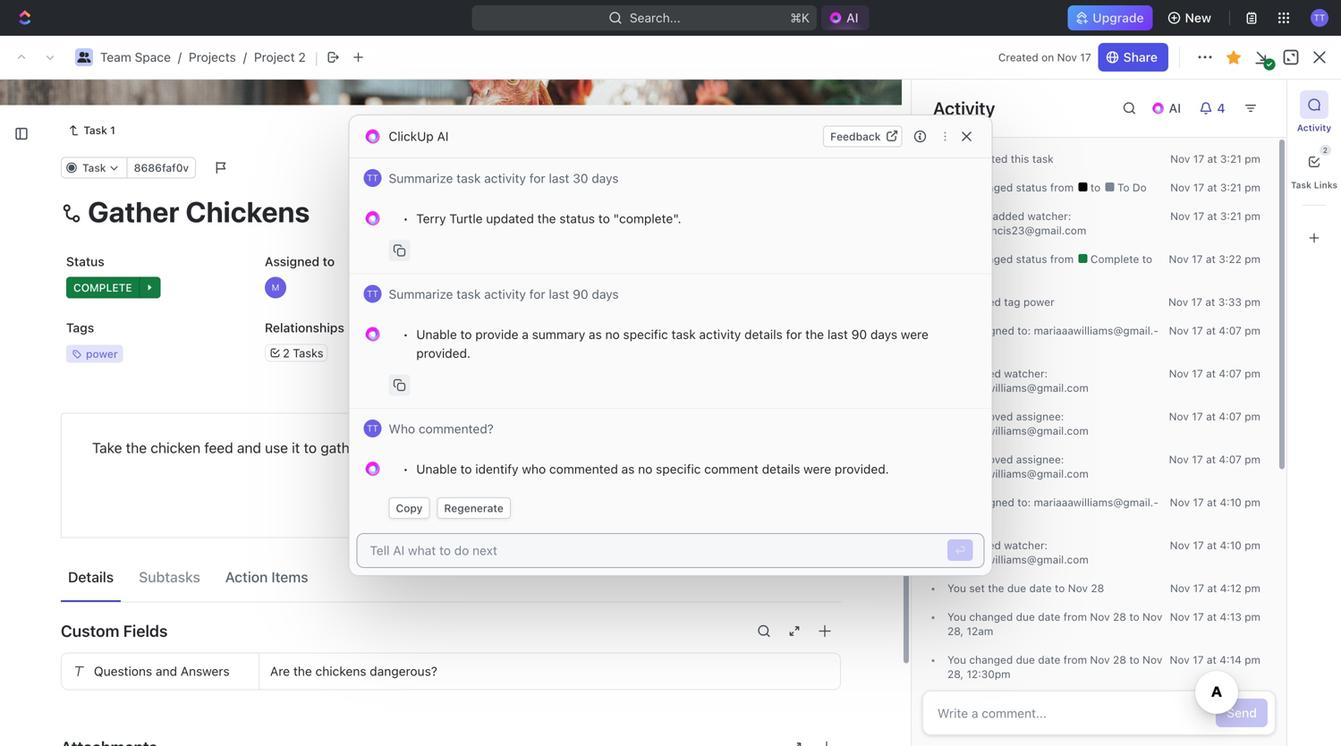 Task type: vqa. For each thing, say whether or not it's contained in the screenshot.


Task type: describe. For each thing, give the bounding box(es) containing it.
to left nov 17 at 4:13 pm at the right bottom
[[1130, 611, 1140, 623]]

gantt
[[608, 166, 641, 181]]

nov 17 at 3:33 pm
[[1169, 296, 1261, 308]]

copy button
[[389, 498, 430, 519]]

4:12
[[1220, 582, 1242, 595]]

feed
[[204, 440, 233, 457]]

automations
[[1188, 50, 1263, 64]]

this
[[1011, 153, 1029, 165]]

activity for 90
[[484, 287, 526, 302]]

you for added watcher:
[[948, 539, 966, 552]]

0 horizontal spatial user group image
[[77, 52, 91, 63]]

automations button
[[1179, 44, 1272, 71]]

to: for nov 17 at 4:07 pm
[[1018, 324, 1031, 337]]

0 horizontal spatial to do
[[334, 425, 368, 437]]

action
[[225, 569, 268, 586]]

summarize task activity for last 30 days
[[389, 171, 619, 186]]

assigned for nov 17 at 4:07 pm
[[969, 324, 1015, 337]]

home link
[[7, 87, 259, 115]]

tasks
[[293, 346, 323, 360]]

sidebar navigation
[[0, 36, 268, 746]]

nov 17 at 3:21 pm for clickbot added watcher: eloisefrancis23@gmail.com
[[1171, 210, 1261, 222]]

0 vertical spatial chickens
[[391, 440, 448, 457]]

0 horizontal spatial task 1
[[84, 124, 115, 137]]

activity inside task sidebar content "section"
[[933, 98, 995, 119]]

1 / from the left
[[178, 50, 182, 64]]

details button
[[61, 561, 121, 594]]

2 mariaaawilliams@gmail.com from the top
[[948, 425, 1089, 437]]

tt for summarize task activity for last 90 days
[[367, 289, 378, 299]]

3 / from the left
[[379, 50, 383, 64]]

spot.
[[497, 440, 530, 457]]

2 share from the left
[[1126, 50, 1160, 64]]

task sidebar content section
[[911, 80, 1287, 746]]

clickup ai
[[389, 129, 449, 144]]

it
[[292, 440, 300, 457]]

docs
[[43, 154, 72, 169]]

dangerous?
[[370, 664, 437, 679]]

clickbot added watcher: eloisefrancis23@gmail.com
[[948, 210, 1087, 237]]

2 horizontal spatial space
[[335, 50, 371, 64]]

1 horizontal spatial and
[[237, 440, 261, 457]]

team space link up project 2
[[278, 47, 376, 68]]

progress
[[348, 254, 406, 266]]

mariaaawilliams@gmail. for nov 17 at 4:10 pm
[[1034, 496, 1159, 509]]

|
[[315, 48, 318, 66]]

12:30
[[967, 668, 995, 681]]

⏎
[[955, 544, 966, 557]]

links
[[1314, 180, 1338, 190]]

tags
[[66, 321, 94, 335]]

specific for task
[[623, 327, 668, 342]]

2 left tasks
[[283, 346, 290, 360]]

power
[[1024, 296, 1055, 308]]

0 horizontal spatial were
[[804, 462, 831, 476]]

2 4:07 from the top
[[1219, 367, 1242, 380]]

1 vertical spatial task 1
[[361, 311, 397, 326]]

tt for summarize task activity for last 30 days
[[367, 173, 378, 183]]

custom
[[61, 622, 119, 641]]

search...
[[630, 10, 681, 25]]

project inside team space / projects / project 2 |
[[254, 50, 295, 64]]

assigned to: for nov 17 at 4:10 pm
[[966, 496, 1034, 509]]

2 tasks
[[283, 346, 323, 360]]

questions
[[94, 664, 152, 679]]

for for 90
[[529, 287, 546, 302]]

list
[[402, 166, 423, 181]]

comment
[[704, 462, 759, 476]]

to down the hide
[[1118, 181, 1130, 194]]

the inside unable to provide a summary as no specific task activity details for the last 90 days were provided.
[[806, 327, 824, 342]]

gantt link
[[604, 161, 641, 186]]

5 you from the top
[[948, 654, 966, 666]]

send button
[[1216, 699, 1268, 727]]

unable for unable to provide a summary as no specific task activity details for the last 90 days were provided.
[[416, 327, 457, 342]]

in progress
[[334, 254, 406, 266]]

com for nov 17 at 4:07 pm
[[948, 324, 1159, 351]]

terry
[[416, 211, 446, 226]]

on
[[1042, 51, 1054, 64]]

are the chickens dangerous?
[[270, 664, 437, 679]]

1 vertical spatial 1
[[391, 311, 397, 326]]

2 3:21 from the top
[[1220, 181, 1242, 194]]

1 removed from the top
[[969, 410, 1013, 423]]

chickens inside button
[[315, 664, 366, 679]]

to left ""complete"."
[[598, 211, 610, 226]]

you for created this task
[[948, 153, 966, 165]]

2 inside team space / projects / project 2 |
[[298, 50, 306, 64]]

assigned to: for nov 17 at 4:07 pm
[[966, 324, 1034, 337]]

customize
[[1189, 166, 1252, 181]]

as for commented
[[622, 462, 635, 476]]

nov 17 at 4:10 pm for mariaaawilliams@gmail. com
[[1170, 496, 1261, 509]]

mariaaawilliams@gmail. com for nov 17 at 4:10 pm
[[948, 496, 1159, 523]]

feedback
[[830, 130, 881, 143]]

copy
[[396, 502, 423, 515]]

to right the it
[[304, 440, 317, 457]]

am
[[978, 625, 994, 638]]

space inside "tree"
[[77, 349, 114, 363]]

team space link inside "tree"
[[43, 342, 256, 370]]

1 removed assignee: mariaaawilliams@gmail.com from the top
[[948, 410, 1089, 437]]

added inside clickbot added watcher: eloisefrancis23@gmail.com
[[993, 210, 1025, 222]]

date for pm
[[1038, 654, 1061, 666]]

details inside unable to provide a summary as no specific task activity details for the last 90 days were provided.
[[745, 327, 783, 342]]

task 2
[[361, 343, 399, 357]]

eloisefrancis23@gmail.com
[[948, 224, 1087, 237]]

, 12 am
[[961, 625, 994, 638]]

days inside unable to provide a summary as no specific task activity details for the last 90 days were provided.
[[871, 327, 898, 342]]

summarize task activity for last 90 days
[[389, 287, 619, 302]]

to right assigned
[[323, 254, 335, 269]]

you for set the due date to
[[948, 582, 966, 595]]

team space / projects / project 2 |
[[100, 48, 318, 66]]

task 2 link
[[356, 337, 620, 363]]

nov 17 at 4:12 pm
[[1170, 582, 1261, 595]]

team space tree
[[7, 311, 259, 553]]

2 left the ai
[[396, 107, 411, 136]]

subtasks
[[139, 569, 200, 586]]

updated
[[486, 211, 534, 226]]

4 nov 17 at 4:07 pm from the top
[[1169, 453, 1261, 466]]

task up the task 2
[[361, 311, 388, 326]]

the inside task sidebar content "section"
[[988, 582, 1004, 595]]

3:21 for clickbot added watcher: eloisefrancis23@gmail.com
[[1220, 210, 1242, 222]]

send
[[1227, 706, 1257, 720]]

to: for nov 17 at 4:10 pm
[[1018, 496, 1031, 509]]

to down the you added watcher: mariaaawilliams@gmail.com
[[1055, 582, 1065, 595]]

do for nov 17 at 3:22 pm
[[976, 267, 991, 280]]

created on nov 17
[[998, 51, 1091, 64]]

last for 90
[[549, 287, 569, 302]]

1 share from the left
[[1124, 50, 1158, 64]]

task right inbox at the top left of page
[[84, 124, 107, 137]]

to do for nov 17 at 3:22 pm
[[958, 267, 991, 280]]

2 / from the left
[[243, 50, 247, 64]]

2 horizontal spatial team
[[301, 50, 332, 64]]

task inside tab list
[[1291, 180, 1312, 190]]

mariaaawilliams@gmail. com for nov 17 at 4:07 pm
[[948, 324, 1159, 351]]

1 vertical spatial status
[[560, 211, 595, 226]]

docs link
[[7, 148, 259, 176]]

⌘k
[[790, 10, 810, 25]]

unable to provide a summary as no specific task activity details for the last 90 days were provided.
[[416, 327, 932, 361]]

custom fields button
[[61, 610, 841, 653]]

no for commented
[[638, 462, 653, 476]]

one
[[469, 440, 493, 457]]

status for nov 17 at 3:22 pm
[[1016, 253, 1047, 265]]

in
[[334, 254, 345, 266]]

home
[[43, 94, 77, 108]]

1 vertical spatial project
[[311, 107, 391, 136]]

tag
[[1004, 296, 1021, 308]]

, for , 12:30 pm
[[961, 668, 964, 681]]

team inside "tree"
[[43, 349, 74, 363]]

action items button
[[218, 561, 316, 594]]

Search tasks... text field
[[1119, 204, 1297, 230]]

provided. inside unable to provide a summary as no specific task activity details for the last 90 days were provided.
[[416, 346, 471, 361]]

are the chickens dangerous? button
[[259, 654, 840, 690]]

task links
[[1291, 180, 1338, 190]]

due for pm
[[1016, 654, 1035, 666]]

created
[[969, 153, 1008, 165]]

regenerate
[[444, 502, 504, 515]]

to up gather
[[334, 425, 349, 437]]

to down the search on the right of the page
[[1091, 181, 1104, 194]]

1 horizontal spatial task 1 link
[[356, 306, 620, 332]]

for inside unable to provide a summary as no specific task activity details for the last 90 days were provided.
[[786, 327, 802, 342]]

set
[[969, 582, 985, 595]]

0 vertical spatial 1
[[110, 124, 115, 137]]

you set the due date to nov 28
[[948, 582, 1104, 595]]

were inside unable to provide a summary as no specific task activity details for the last 90 days were provided.
[[901, 327, 929, 342]]

8686faf0v
[[134, 162, 189, 174]]

12
[[967, 625, 978, 638]]

4:10 for added watcher:
[[1220, 539, 1242, 552]]

search button
[[1034, 161, 1104, 186]]

3:22
[[1219, 253, 1242, 265]]

take
[[92, 440, 122, 457]]

0 horizontal spatial 90
[[573, 287, 588, 302]]

created
[[998, 51, 1039, 64]]

are
[[270, 664, 290, 679]]

as for summary
[[589, 327, 602, 342]]



Task type: locate. For each thing, give the bounding box(es) containing it.
2 vertical spatial last
[[828, 327, 848, 342]]

removed assignee: mariaaawilliams@gmail.com down added watcher: mariaaawilliams@gmail.com
[[948, 410, 1089, 437]]

1 up the task 2
[[391, 311, 397, 326]]

you created this task
[[948, 153, 1054, 165]]

0 horizontal spatial do
[[352, 425, 368, 437]]

2 4:10 from the top
[[1220, 539, 1242, 552]]

90 inside unable to provide a summary as no specific task activity details for the last 90 days were provided.
[[852, 327, 867, 342]]

0 vertical spatial assignee:
[[1016, 410, 1064, 423]]

0 vertical spatial as
[[589, 327, 602, 342]]

unable to identify who commented as no specific comment details were provided.
[[416, 462, 889, 476]]

1 to: from the top
[[1018, 324, 1031, 337]]

assigned for nov 17 at 4:10 pm
[[969, 496, 1015, 509]]

removed assignee: mariaaawilliams@gmail.com up the you added watcher: mariaaawilliams@gmail.com
[[948, 453, 1089, 480]]

questions and answers
[[94, 664, 230, 679]]

2 button
[[1300, 145, 1331, 176]]

task 1 link
[[61, 120, 123, 141], [356, 306, 620, 332]]

terry turtle updated the status to "complete".
[[416, 211, 681, 226]]

mariaaawilliams@gmail. com down power
[[948, 324, 1159, 351]]

no inside unable to provide a summary as no specific task activity details for the last 90 days were provided.
[[605, 327, 620, 342]]

2 com from the top
[[948, 496, 1159, 523]]

team up project 2
[[301, 50, 332, 64]]

watcher: for you added watcher: mariaaawilliams@gmail.com
[[1004, 539, 1048, 552]]

from
[[1050, 181, 1074, 194], [1050, 253, 1074, 265], [1064, 611, 1087, 623], [1064, 654, 1087, 666]]

regenerate button
[[437, 498, 511, 519]]

task inside 'link'
[[361, 343, 388, 357]]

to left nov 17 at 3:22 pm
[[1142, 253, 1153, 265]]

watcher: down power
[[1004, 367, 1048, 380]]

projects
[[189, 50, 236, 64]]

4 changed from the top
[[969, 654, 1013, 666]]

nov 17 at 4:14 pm
[[1170, 654, 1261, 666]]

4 4:07 from the top
[[1219, 453, 1242, 466]]

0 vertical spatial mariaaawilliams@gmail. com
[[948, 324, 1159, 351]]

task
[[1032, 153, 1054, 165], [457, 171, 481, 186], [457, 287, 481, 302], [672, 327, 696, 342]]

1 vertical spatial com
[[948, 496, 1159, 523]]

new button
[[1160, 4, 1222, 32]]

1 vertical spatial activity
[[1297, 123, 1332, 133]]

removed assignee: mariaaawilliams@gmail.com
[[948, 410, 1089, 437], [948, 453, 1089, 480]]

watcher: inside added watcher: mariaaawilliams@gmail.com
[[1004, 367, 1048, 380]]

1 vertical spatial unable
[[416, 462, 457, 476]]

3 mariaaawilliams@gmail.com from the top
[[948, 468, 1089, 480]]

mariaaawilliams@gmail. for nov 17 at 4:07 pm
[[1034, 324, 1159, 337]]

0 vertical spatial com
[[948, 324, 1159, 351]]

1 nov 28 from the top
[[948, 611, 1163, 638]]

summarize up terry
[[389, 171, 453, 186]]

1 4:10 from the top
[[1220, 496, 1242, 509]]

1 vertical spatial assigned
[[969, 496, 1015, 509]]

1 horizontal spatial as
[[622, 462, 635, 476]]

nov 17 at 3:21 pm up customize
[[1171, 153, 1261, 165]]

and left answers
[[156, 664, 177, 679]]

1 share button from the left
[[1099, 43, 1169, 72]]

1 4:07 from the top
[[1219, 324, 1242, 337]]

0 horizontal spatial project
[[254, 50, 295, 64]]

project 2
[[311, 107, 417, 136]]

clickup
[[389, 129, 434, 144]]

and left use
[[237, 440, 261, 457]]

0 vertical spatial days
[[592, 171, 619, 186]]

0 vertical spatial to do
[[1115, 181, 1147, 194]]

hide button
[[1108, 161, 1162, 186]]

com down power
[[948, 324, 1159, 351]]

team space up project 2
[[301, 50, 371, 64]]

0 horizontal spatial add
[[361, 374, 384, 389]]

2 vertical spatial watcher:
[[1004, 539, 1048, 552]]

the
[[537, 211, 556, 226], [806, 327, 824, 342], [126, 440, 147, 457], [367, 440, 387, 457], [988, 582, 1004, 595], [293, 664, 312, 679]]

calendar link
[[453, 161, 510, 186]]

task up customize
[[1239, 115, 1266, 130]]

1 mariaaawilliams@gmail. from the top
[[1034, 324, 1159, 337]]

add task button
[[1201, 108, 1277, 137], [353, 371, 421, 392]]

you left the created
[[948, 153, 966, 165]]

3:21 up 3:22
[[1220, 210, 1242, 222]]

added inside the you added watcher: mariaaawilliams@gmail.com
[[969, 539, 1001, 552]]

1 horizontal spatial chickens
[[391, 440, 448, 457]]

the inside are the chickens dangerous? button
[[293, 664, 312, 679]]

1 vertical spatial add
[[361, 374, 384, 389]]

1 3:21 from the top
[[1220, 153, 1242, 165]]

do up gather
[[352, 425, 368, 437]]

user group image up home link
[[77, 52, 91, 63]]

nov 28 down you set the due date to nov 28 on the bottom right of page
[[948, 611, 1163, 638]]

4 you from the top
[[948, 611, 966, 623]]

2 assigned to: from the top
[[966, 496, 1034, 509]]

changed status from down this
[[966, 181, 1077, 194]]

2 mariaaawilliams@gmail. from the top
[[1034, 496, 1159, 509]]

use
[[265, 440, 288, 457]]

1 vertical spatial 90
[[852, 327, 867, 342]]

com up the you added watcher: mariaaawilliams@gmail.com
[[948, 496, 1159, 523]]

to do down the hide
[[1115, 181, 1147, 194]]

1 vertical spatial were
[[804, 462, 831, 476]]

activity for 30
[[484, 171, 526, 186]]

1 , from the top
[[961, 625, 964, 638]]

3 nov 17 at 3:21 pm from the top
[[1171, 210, 1261, 222]]

no right summary
[[605, 327, 620, 342]]

add task button up customize
[[1201, 108, 1277, 137]]

team up home link
[[100, 50, 131, 64]]

for
[[529, 171, 546, 186], [529, 287, 546, 302], [786, 327, 802, 342]]

1 vertical spatial nov 28
[[948, 654, 1163, 681]]

1 vertical spatial mariaaawilliams@gmail. com
[[948, 496, 1159, 523]]

1 vertical spatial nov 17 at 3:21 pm
[[1171, 181, 1261, 194]]

1 horizontal spatial do
[[976, 267, 991, 280]]

2 you from the top
[[948, 539, 966, 552]]

1 mariaaawilliams@gmail. com from the top
[[948, 324, 1159, 351]]

changed due date from nov 28 to for , 12:30 pm
[[966, 654, 1143, 666]]

1 vertical spatial mariaaawilliams@gmail.
[[1034, 496, 1159, 509]]

Tell AI what to do next text field
[[370, 541, 936, 560]]

watcher: for clickbot added watcher: eloisefrancis23@gmail.com
[[1028, 210, 1071, 222]]

1 horizontal spatial team
[[100, 50, 131, 64]]

task inside "section"
[[1032, 153, 1054, 165]]

ai
[[437, 129, 449, 144]]

added up the eloisefrancis23@gmail.com at the right top
[[993, 210, 1025, 222]]

as
[[589, 327, 602, 342], [622, 462, 635, 476]]

to do up gather
[[334, 425, 368, 437]]

1 summarize from the top
[[389, 171, 453, 186]]

specific right summary
[[623, 327, 668, 342]]

added left tag
[[969, 296, 1001, 308]]

1 vertical spatial for
[[529, 287, 546, 302]]

1 vertical spatial tt
[[367, 289, 378, 299]]

nov 17 at 3:21 pm down customize
[[1171, 181, 1261, 194]]

1 vertical spatial details
[[762, 462, 800, 476]]

do down the hide
[[1133, 181, 1147, 194]]

0 vertical spatial and
[[237, 440, 261, 457]]

custom fields
[[61, 622, 168, 641]]

turtle
[[449, 211, 483, 226]]

1 vertical spatial add task button
[[353, 371, 421, 392]]

tt for who commented?
[[367, 423, 378, 434]]

added inside added watcher: mariaaawilliams@gmail.com
[[969, 367, 1001, 380]]

2 vertical spatial to do
[[334, 425, 368, 437]]

1 vertical spatial removed assignee: mariaaawilliams@gmail.com
[[948, 453, 1089, 480]]

to do up added tag power
[[958, 267, 991, 280]]

2 assigned from the top
[[969, 496, 1015, 509]]

changed status from for nov 17 at 3:22 pm
[[966, 253, 1077, 265]]

, left 12:30
[[961, 668, 964, 681]]

com
[[948, 324, 1159, 351], [948, 496, 1159, 523]]

2 vertical spatial tt
[[367, 423, 378, 434]]

add task button down the task 2
[[353, 371, 421, 392]]

clickbot
[[948, 210, 990, 222]]

2 share button from the left
[[1115, 43, 1171, 72]]

assigned
[[265, 254, 319, 269]]

share
[[1124, 50, 1158, 64], [1126, 50, 1160, 64]]

a
[[522, 327, 529, 342]]

4:10 for mariaaawilliams@gmail. com
[[1220, 496, 1242, 509]]

1 horizontal spatial add task
[[1212, 115, 1266, 130]]

do up added tag power
[[976, 267, 991, 280]]

to down commented?
[[452, 440, 465, 457]]

for for 30
[[529, 171, 546, 186]]

3 4:07 from the top
[[1219, 410, 1242, 423]]

to down one at the bottom left
[[460, 462, 472, 476]]

specific for comment
[[656, 462, 701, 476]]

com for nov 17 at 4:10 pm
[[948, 496, 1159, 523]]

2 assignee: from the top
[[1016, 453, 1064, 466]]

0 vertical spatial mariaaawilliams@gmail.
[[1034, 324, 1159, 337]]

team down tags
[[43, 349, 74, 363]]

add task for leftmost add task button
[[361, 374, 413, 389]]

user group image left |
[[284, 53, 296, 62]]

0 vertical spatial date
[[1029, 582, 1052, 595]]

4:07
[[1219, 324, 1242, 337], [1219, 367, 1242, 380], [1219, 410, 1242, 423], [1219, 453, 1242, 466]]

chickens
[[391, 440, 448, 457], [315, 664, 366, 679]]

2 nov 28 from the top
[[948, 654, 1163, 681]]

1 horizontal spatial task 1
[[361, 311, 397, 326]]

1 vertical spatial specific
[[656, 462, 701, 476]]

3 3:21 from the top
[[1220, 210, 1242, 222]]

project left |
[[254, 50, 295, 64]]

2 changed due date from nov 28 to from the top
[[966, 654, 1143, 666]]

2 mariaaawilliams@gmail. com from the top
[[948, 496, 1159, 523]]

you up , 12 am
[[948, 611, 966, 623]]

last
[[549, 171, 569, 186], [549, 287, 569, 302], [828, 327, 848, 342]]

nov
[[1057, 51, 1077, 64], [1171, 153, 1190, 165], [1171, 181, 1190, 194], [1171, 210, 1190, 222], [1169, 253, 1189, 265], [1169, 296, 1189, 308], [1169, 324, 1189, 337], [1169, 367, 1189, 380], [1169, 410, 1189, 423], [1169, 453, 1189, 466], [1170, 496, 1190, 509], [1170, 539, 1190, 552], [1068, 582, 1088, 595], [1170, 582, 1190, 595], [1090, 611, 1110, 623], [1143, 611, 1163, 623], [1170, 611, 1190, 623], [1090, 654, 1110, 666], [1143, 654, 1163, 666], [1170, 654, 1190, 666]]

0 vertical spatial activity
[[484, 171, 526, 186]]

summary
[[532, 327, 585, 342]]

"complete".
[[613, 211, 681, 226]]

add task up customize
[[1212, 115, 1266, 130]]

1 horizontal spatial team space
[[301, 50, 371, 64]]

specific inside unable to provide a summary as no specific task activity details for the last 90 days were provided.
[[623, 327, 668, 342]]

to up added tag power
[[961, 267, 973, 280]]

0 vertical spatial do
[[1133, 181, 1147, 194]]

as right summary
[[589, 327, 602, 342]]

0 vertical spatial specific
[[623, 327, 668, 342]]

nov 17 at 4:13 pm
[[1170, 611, 1261, 623]]

2 vertical spatial do
[[352, 425, 368, 437]]

0 horizontal spatial add task
[[361, 374, 413, 389]]

/ right |
[[379, 50, 383, 64]]

assigned to: up the you added watcher: mariaaawilliams@gmail.com
[[966, 496, 1034, 509]]

unable inside unable to provide a summary as no specific task activity details for the last 90 days were provided.
[[416, 327, 457, 342]]

1 vertical spatial ,
[[961, 668, 964, 681]]

0 vertical spatial for
[[529, 171, 546, 186]]

0 vertical spatial nov 17 at 3:21 pm
[[1171, 153, 1261, 165]]

tt left list link
[[367, 173, 378, 183]]

no for summary
[[605, 327, 620, 342]]

0 horizontal spatial 1
[[110, 124, 115, 137]]

table
[[543, 166, 575, 181]]

gather
[[321, 440, 363, 457]]

mariaaawilliams@gmail. com up the you added watcher: mariaaawilliams@gmail.com
[[948, 496, 1159, 523]]

changed due date from nov 28 to down you set the due date to nov 28 on the bottom right of page
[[966, 611, 1143, 623]]

30
[[573, 171, 588, 186]]

0 vertical spatial no
[[605, 327, 620, 342]]

to left "nov 17 at 4:14 pm"
[[1130, 654, 1140, 666]]

1 vertical spatial add task
[[361, 374, 413, 389]]

1 horizontal spatial add task button
[[1201, 108, 1277, 137]]

1 assigned from the top
[[969, 324, 1015, 337]]

add up customize
[[1212, 115, 1236, 130]]

3:21 down customize
[[1220, 181, 1242, 194]]

days
[[592, 171, 619, 186], [592, 287, 619, 302], [871, 327, 898, 342]]

3 you from the top
[[948, 582, 966, 595]]

1 unable from the top
[[416, 327, 457, 342]]

2 , from the top
[[961, 668, 964, 681]]

due for am
[[1016, 611, 1035, 623]]

chickens down who
[[391, 440, 448, 457]]

changed down the eloisefrancis23@gmail.com at the right top
[[969, 253, 1013, 265]]

0 horizontal spatial add task button
[[353, 371, 421, 392]]

details
[[745, 327, 783, 342], [762, 462, 800, 476]]

team inside team space / projects / project 2 |
[[100, 50, 131, 64]]

add task down the task 2
[[361, 374, 413, 389]]

assigned to
[[265, 254, 335, 269]]

add down the task 2
[[361, 374, 384, 389]]

⏎ button
[[948, 540, 973, 561]]

pm
[[1245, 153, 1261, 165], [1245, 181, 1261, 194], [1245, 210, 1261, 222], [1245, 253, 1261, 265], [1245, 296, 1261, 308], [1245, 324, 1261, 337], [1245, 367, 1261, 380], [1245, 410, 1261, 423], [1245, 453, 1261, 466], [1245, 496, 1261, 509], [1245, 539, 1261, 552], [1245, 582, 1261, 595], [1245, 611, 1261, 623], [1245, 654, 1261, 666], [995, 668, 1011, 681]]

provided.
[[416, 346, 471, 361], [835, 462, 889, 476]]

unable for unable to identify who commented as no specific comment details were provided.
[[416, 462, 457, 476]]

status down the eloisefrancis23@gmail.com at the right top
[[1016, 253, 1047, 265]]

chickens right are
[[315, 664, 366, 679]]

1 vertical spatial due
[[1016, 611, 1035, 623]]

days for summarize task activity for last 90 days
[[592, 287, 619, 302]]

1 horizontal spatial 90
[[852, 327, 867, 342]]

3 tt from the top
[[367, 423, 378, 434]]

task left links
[[1291, 180, 1312, 190]]

1 mariaaawilliams@gmail.com from the top
[[948, 382, 1089, 394]]

1 vertical spatial task 1 link
[[356, 306, 620, 332]]

fields
[[123, 622, 168, 641]]

projects link
[[189, 50, 236, 64]]

assigned to:
[[966, 324, 1034, 337], [966, 496, 1034, 509]]

who
[[522, 462, 546, 476]]

changed status from for nov 17 at 3:21 pm
[[966, 181, 1077, 194]]

3:21
[[1220, 153, 1242, 165], [1220, 181, 1242, 194], [1220, 210, 1242, 222]]

watcher: inside the you added watcher: mariaaawilliams@gmail.com
[[1004, 539, 1048, 552]]

do for nov 17 at 3:21 pm
[[1133, 181, 1147, 194]]

mariaaawilliams@gmail.com down added watcher: mariaaawilliams@gmail.com
[[948, 425, 1089, 437]]

1 tt from the top
[[367, 173, 378, 183]]

watcher: up you set the due date to nov 28 on the bottom right of page
[[1004, 539, 1048, 552]]

watcher: inside clickbot added watcher: eloisefrancis23@gmail.com
[[1028, 210, 1071, 222]]

mariaaawilliams@gmail.com up you set the due date to nov 28 on the bottom right of page
[[948, 554, 1089, 566]]

task inside unable to provide a summary as no specific task activity details for the last 90 days were provided.
[[672, 327, 696, 342]]

2 to: from the top
[[1018, 496, 1031, 509]]

1 vertical spatial days
[[592, 287, 619, 302]]

2 changed from the top
[[969, 253, 1013, 265]]

add for add task button to the right
[[1212, 115, 1236, 130]]

as right 'commented' at the left
[[622, 462, 635, 476]]

1 vertical spatial chickens
[[315, 664, 366, 679]]

you up , 12:30 pm
[[948, 654, 966, 666]]

1 horizontal spatial were
[[901, 327, 929, 342]]

, for , 12 am
[[961, 625, 964, 638]]

1 assignee: from the top
[[1016, 410, 1064, 423]]

to do for nov 17 at 3:21 pm
[[1115, 181, 1147, 194]]

0 vertical spatial due
[[1007, 582, 1026, 595]]

1 vertical spatial no
[[638, 462, 653, 476]]

action items
[[225, 569, 308, 586]]

days for summarize task activity for last 30 days
[[592, 171, 619, 186]]

2 left |
[[298, 50, 306, 64]]

2 vertical spatial activity
[[699, 327, 741, 342]]

3:33
[[1219, 296, 1242, 308]]

list link
[[398, 161, 423, 186]]

2 summarize from the top
[[389, 287, 453, 302]]

task right tasks
[[361, 343, 388, 357]]

upgrade
[[1093, 10, 1144, 25]]

task 1
[[84, 124, 115, 137], [361, 311, 397, 326]]

0 vertical spatial 90
[[573, 287, 588, 302]]

task 1 right inbox at the top left of page
[[84, 124, 115, 137]]

2 nov 17 at 3:21 pm from the top
[[1171, 181, 1261, 194]]

1 vertical spatial and
[[156, 664, 177, 679]]

assignee:
[[1016, 410, 1064, 423], [1016, 453, 1064, 466]]

upgrade link
[[1068, 5, 1153, 30]]

0 vertical spatial task 1 link
[[61, 120, 123, 141]]

task down the task 2
[[387, 374, 413, 389]]

date for am
[[1038, 611, 1061, 623]]

0 vertical spatial summarize
[[389, 171, 453, 186]]

specific left comment
[[656, 462, 701, 476]]

1 changed status from from the top
[[966, 181, 1077, 194]]

feedback button
[[823, 126, 902, 147]]

nov 17 at 3:21 pm
[[1171, 153, 1261, 165], [1171, 181, 1261, 194], [1171, 210, 1261, 222]]

0 horizontal spatial and
[[156, 664, 177, 679]]

0 vertical spatial details
[[745, 327, 783, 342]]

summarize for summarize task activity for last 90 days
[[389, 287, 453, 302]]

project 2 link
[[254, 50, 306, 64]]

chicken
[[151, 440, 201, 457]]

1 vertical spatial as
[[622, 462, 635, 476]]

1 assigned to: from the top
[[966, 324, 1034, 337]]

2 tt from the top
[[367, 289, 378, 299]]

0 vertical spatial ,
[[961, 625, 964, 638]]

task 1 link down summarize task activity for last 90 days
[[356, 306, 620, 332]]

to:
[[1018, 324, 1031, 337], [1018, 496, 1031, 509]]

2 removed from the top
[[969, 453, 1013, 466]]

2 nov 17 at 4:10 pm from the top
[[1170, 539, 1261, 552]]

to inside unable to provide a summary as no specific task activity details for the last 90 days were provided.
[[460, 327, 472, 342]]

customize button
[[1166, 161, 1257, 186]]

provide
[[475, 327, 519, 342]]

1 vertical spatial team space
[[43, 349, 114, 363]]

1 nov 17 at 4:10 pm from the top
[[1170, 496, 1261, 509]]

assigned up the you added watcher: mariaaawilliams@gmail.com
[[969, 496, 1015, 509]]

0 vertical spatial assigned
[[969, 324, 1015, 337]]

details
[[68, 569, 114, 586]]

3 changed from the top
[[969, 611, 1013, 623]]

changed status from
[[966, 181, 1077, 194], [966, 253, 1077, 265]]

changed status from down the eloisefrancis23@gmail.com at the right top
[[966, 253, 1077, 265]]

to
[[1091, 181, 1104, 194], [1118, 181, 1130, 194], [598, 211, 610, 226], [1142, 253, 1153, 265], [323, 254, 335, 269], [961, 267, 973, 280], [460, 327, 472, 342], [334, 425, 349, 437], [304, 440, 317, 457], [452, 440, 465, 457], [460, 462, 472, 476], [1055, 582, 1065, 595], [1130, 611, 1140, 623], [1130, 654, 1140, 666]]

0 vertical spatial provided.
[[416, 346, 471, 361]]

added down added tag power
[[969, 367, 1001, 380]]

2 horizontal spatial to do
[[1115, 181, 1147, 194]]

2 vertical spatial days
[[871, 327, 898, 342]]

team space inside "tree"
[[43, 349, 114, 363]]

0 vertical spatial tt
[[367, 173, 378, 183]]

to left provide
[[460, 327, 472, 342]]

1 vertical spatial changed due date from nov 28 to
[[966, 654, 1143, 666]]

you up you set the due date to nov 28 on the bottom right of page
[[948, 539, 966, 552]]

1 you from the top
[[948, 153, 966, 165]]

task sidebar navigation tab list
[[1291, 90, 1338, 252]]

removed
[[969, 410, 1013, 423], [969, 453, 1013, 466]]

0 vertical spatial unable
[[416, 327, 457, 342]]

nov 17 at 4:10 pm for added watcher:
[[1170, 539, 1261, 552]]

0 vertical spatial status
[[1016, 181, 1047, 194]]

3 nov 17 at 4:07 pm from the top
[[1169, 410, 1261, 423]]

1 com from the top
[[948, 324, 1159, 351]]

3:21 up customize
[[1220, 153, 1242, 165]]

1 vertical spatial 4:10
[[1220, 539, 1242, 552]]

activity up the created
[[933, 98, 995, 119]]

2 unable from the top
[[416, 462, 457, 476]]

status
[[66, 254, 104, 269]]

calendar
[[457, 166, 510, 181]]

2 removed assignee: mariaaawilliams@gmail.com from the top
[[948, 453, 1089, 480]]

activity inside unable to provide a summary as no specific task activity details for the last 90 days were provided.
[[699, 327, 741, 342]]

1 vertical spatial 3:21
[[1220, 181, 1242, 194]]

2 changed status from from the top
[[966, 253, 1077, 265]]

you inside the you added watcher: mariaaawilliams@gmail.com
[[948, 539, 966, 552]]

changed due date from nov 28 to up , 12:30 pm
[[966, 654, 1143, 666]]

nov 28
[[948, 611, 1163, 638], [948, 654, 1163, 681]]

status for nov 17 at 3:21 pm
[[1016, 181, 1047, 194]]

activity up 2 button
[[1297, 123, 1332, 133]]

commented
[[549, 462, 618, 476]]

last for 30
[[549, 171, 569, 186]]

4 mariaaawilliams@gmail.com from the top
[[948, 554, 1089, 566]]

1 vertical spatial removed
[[969, 453, 1013, 466]]

1 nov 17 at 4:07 pm from the top
[[1169, 324, 1261, 337]]

board link
[[330, 161, 369, 186]]

activity
[[484, 171, 526, 186], [484, 287, 526, 302], [699, 327, 741, 342]]

user group image inside team space 'link'
[[284, 53, 296, 62]]

nov 28 for pm
[[948, 654, 1163, 681]]

nov 28 for am
[[948, 611, 1163, 638]]

assigned to: down added tag power
[[966, 324, 1034, 337]]

1 vertical spatial nov 17 at 4:10 pm
[[1170, 539, 1261, 552]]

changed up the am
[[969, 611, 1013, 623]]

to: up the you added watcher: mariaaawilliams@gmail.com
[[1018, 496, 1031, 509]]

2 inside the task 2 'link'
[[391, 343, 399, 357]]

activity inside task sidebar navigation tab list
[[1297, 123, 1332, 133]]

Edit task name text field
[[61, 195, 841, 229]]

add task for add task button to the right
[[1212, 115, 1266, 130]]

0 vertical spatial removed
[[969, 410, 1013, 423]]

2 inside 2 button
[[1323, 146, 1328, 154]]

user group image
[[77, 52, 91, 63], [284, 53, 296, 62]]

as inside unable to provide a summary as no specific task activity details for the last 90 days were provided.
[[589, 327, 602, 342]]

mariaaawilliams@gmail.com down tag
[[948, 382, 1089, 394]]

1 horizontal spatial project
[[311, 107, 391, 136]]

space
[[135, 50, 171, 64], [335, 50, 371, 64], [77, 349, 114, 363]]

1 vertical spatial provided.
[[835, 462, 889, 476]]

1 nov 17 at 3:21 pm from the top
[[1171, 153, 1261, 165]]

space right |
[[335, 50, 371, 64]]

0 vertical spatial changed due date from nov 28 to
[[966, 611, 1143, 623]]

no
[[605, 327, 620, 342], [638, 462, 653, 476]]

summarize for summarize task activity for last 30 days
[[389, 171, 453, 186]]

2 nov 17 at 4:07 pm from the top
[[1169, 367, 1261, 380]]

1 horizontal spatial user group image
[[284, 53, 296, 62]]

changed due date from nov 28 to for , 12 am
[[966, 611, 1143, 623]]

summarize down the progress on the left top of the page
[[389, 287, 453, 302]]

2 horizontal spatial do
[[1133, 181, 1147, 194]]

at
[[1208, 153, 1217, 165], [1208, 181, 1217, 194], [1208, 210, 1217, 222], [1206, 253, 1216, 265], [1206, 296, 1216, 308], [1206, 324, 1216, 337], [1206, 367, 1216, 380], [1206, 410, 1216, 423], [1206, 453, 1216, 466], [1207, 496, 1217, 509], [1207, 539, 1217, 552], [1207, 582, 1217, 595], [1207, 611, 1217, 623], [1207, 654, 1217, 666]]

unable left provide
[[416, 327, 457, 342]]

0 vertical spatial add task button
[[1201, 108, 1277, 137]]

changed due date from nov 28 to
[[966, 611, 1143, 623], [966, 654, 1143, 666]]

last inside unable to provide a summary as no specific task activity details for the last 90 days were provided.
[[828, 327, 848, 342]]

nov 17 at 3:21 pm for you created this task
[[1171, 153, 1261, 165]]

3:21 for you created this task
[[1220, 153, 1242, 165]]

0 vertical spatial watcher:
[[1028, 210, 1071, 222]]

add for leftmost add task button
[[361, 374, 384, 389]]

2 vertical spatial status
[[1016, 253, 1047, 265]]

assigned down added tag power
[[969, 324, 1015, 337]]

space inside team space / projects / project 2 |
[[135, 50, 171, 64]]

team space link up home link
[[100, 50, 171, 64]]

watcher:
[[1028, 210, 1071, 222], [1004, 367, 1048, 380], [1004, 539, 1048, 552]]

task 1 link down the home
[[61, 120, 123, 141]]

2 horizontal spatial /
[[379, 50, 383, 64]]

1 changed due date from nov 28 to from the top
[[966, 611, 1143, 623]]

mariaaawilliams@gmail.com up the you added watcher: mariaaawilliams@gmail.com
[[948, 468, 1089, 480]]

, left 12
[[961, 625, 964, 638]]

1 changed from the top
[[969, 181, 1013, 194]]



